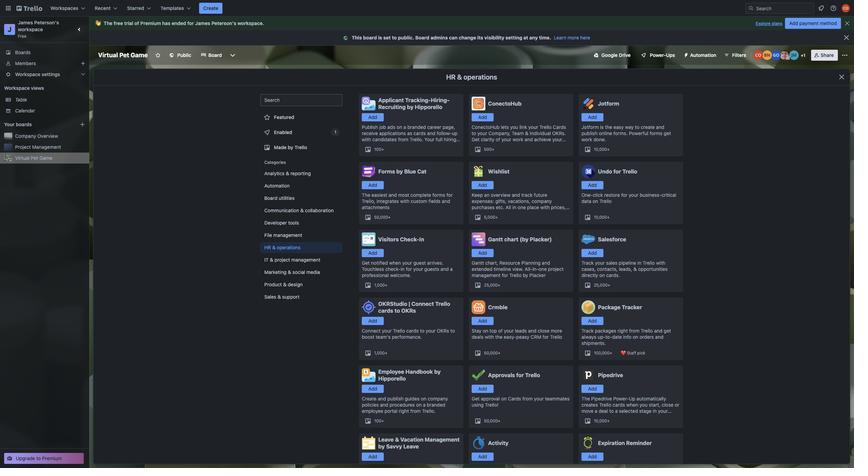 Task type: locate. For each thing, give the bounding box(es) containing it.
jotform up easy
[[598, 101, 620, 107]]

1 vertical spatial create
[[362, 396, 377, 402]]

2 vertical spatial 10,000 +
[[594, 419, 610, 424]]

undo
[[598, 169, 613, 175]]

+ for pipedrive
[[608, 419, 610, 424]]

vacations,
[[508, 199, 531, 204]]

1 horizontal spatial gantt
[[489, 237, 503, 243]]

1 1,000 from the top
[[374, 283, 385, 288]]

1 horizontal spatial your
[[425, 137, 435, 143]]

christina overa (christinaovera) image
[[842, 4, 851, 12], [754, 51, 764, 60]]

0 vertical spatial one
[[518, 205, 526, 211]]

board left customize views image
[[209, 52, 222, 58]]

+ down online at right
[[608, 147, 610, 152]]

touchless
[[362, 267, 384, 272]]

on inside stay on top of your leads and close more deals with the easy-peasy crm for trello
[[483, 328, 489, 334]]

create
[[641, 124, 655, 130]]

0 horizontal spatial okrs
[[402, 308, 416, 314]]

3 10,000 from the top
[[594, 419, 608, 424]]

board for board
[[209, 52, 222, 58]]

5,000 +
[[484, 215, 498, 220]]

2 10,000 from the top
[[594, 215, 608, 220]]

for left keep
[[447, 192, 453, 198]]

with inside stay on top of your leads and close more deals with the easy-peasy crm for trello
[[485, 335, 494, 340]]

3 10,000 + from the top
[[594, 419, 610, 424]]

2 100 + from the top
[[374, 419, 384, 424]]

in inside the pipedrive power-up automatically creates trello cards when you start, close or move a deal to a selected stage in your sales pipeline.
[[653, 409, 657, 415]]

sales & support link
[[260, 292, 343, 303]]

for up welcome.
[[406, 267, 412, 272]]

add for visitors check-in
[[369, 250, 378, 256]]

track for salesforce
[[582, 260, 594, 266]]

0 horizontal spatial virtual
[[15, 155, 29, 161]]

christina overa (christinaovera) image left gary orlando (garyorlando) icon
[[754, 51, 764, 60]]

0 horizontal spatial board
[[209, 52, 222, 58]]

pipedrive
[[598, 373, 624, 379], [592, 396, 612, 402]]

25,000 down the "extended"
[[484, 283, 498, 288]]

add for package tracker
[[589, 318, 597, 324]]

to inside the pipedrive power-up automatically creates trello cards when you start, close or move a deal to a selected stage in your sales pipeline.
[[610, 409, 614, 415]]

your down okrstudio | connect trello cards to okrs
[[426, 328, 436, 334]]

in right all
[[513, 205, 517, 211]]

1 100 + from the top
[[374, 147, 384, 152]]

extended
[[472, 267, 493, 272]]

made by trello link
[[260, 141, 343, 155]]

pipeline
[[362, 143, 379, 149], [619, 260, 637, 266]]

add button for conectohub
[[472, 113, 494, 122]]

2 work from the left
[[582, 137, 593, 143]]

in
[[513, 205, 517, 211], [638, 260, 642, 266], [401, 267, 405, 272], [653, 409, 657, 415]]

1 track from the top
[[582, 260, 594, 266]]

0 vertical spatial of
[[135, 20, 139, 26]]

of down company,
[[496, 137, 501, 143]]

0 horizontal spatial you
[[511, 124, 519, 130]]

management inside project management link
[[32, 144, 61, 150]]

your boards
[[4, 122, 32, 127]]

add button for forms by blue cat
[[362, 181, 384, 190]]

for inside "gantt chart, resource planning and extended timeline view. all-in-one project management for trello by placker"
[[502, 273, 508, 279]]

pet
[[119, 52, 129, 59], [31, 155, 38, 161]]

the up trello, on the left of page
[[362, 192, 371, 198]]

a inside get notified when your guest arrives. touchless check-in for your guests and a professional welcome.
[[450, 267, 453, 272]]

1 horizontal spatial hr
[[447, 73, 456, 81]]

0 horizontal spatial connect
[[362, 328, 381, 334]]

views
[[31, 85, 44, 91]]

100 down employee
[[374, 419, 382, 424]]

always
[[582, 335, 597, 340]]

1 vertical spatial cards
[[508, 396, 522, 402]]

0 horizontal spatial close
[[538, 328, 550, 334]]

work down team
[[513, 137, 524, 143]]

0 horizontal spatial james
[[18, 20, 33, 25]]

workspace inside banner
[[238, 20, 263, 26]]

connect right |
[[412, 301, 434, 307]]

+ down 'candidates'
[[382, 147, 384, 152]]

with inside the easiest and most complete forms for trello, integrates with custom fields and attachments
[[401, 199, 410, 204]]

100,000 +
[[594, 351, 613, 356]]

get for visitors check-in
[[362, 260, 370, 266]]

0 vertical spatial connect
[[412, 301, 434, 307]]

1 100 from the top
[[374, 147, 382, 152]]

+ down timeline
[[498, 283, 501, 288]]

project right in-
[[549, 267, 564, 272]]

of right top
[[499, 328, 503, 334]]

employee handbook by hipporello
[[379, 369, 441, 382]]

trello inside one-click restore for your business-critical data on trello
[[600, 199, 612, 204]]

social
[[293, 270, 305, 276]]

guests
[[425, 267, 440, 272]]

track inside track packages right from trello and get always up-to-date info on orders and shipments.
[[582, 328, 594, 334]]

0 vertical spatial is
[[378, 35, 382, 41]]

more
[[568, 35, 579, 41], [551, 328, 563, 334]]

add for okrstudio | connect trello cards to okrs
[[369, 318, 378, 324]]

0 vertical spatial 100 +
[[374, 147, 384, 152]]

support
[[282, 294, 300, 300]]

trello right undo
[[623, 169, 638, 175]]

2 10,000 + from the top
[[594, 215, 610, 220]]

for right approvals
[[517, 373, 524, 379]]

1 vertical spatial right
[[399, 409, 409, 415]]

+ down team's
[[385, 351, 388, 356]]

virtual down wave image
[[98, 52, 118, 59]]

when down up
[[627, 403, 639, 409]]

1 horizontal spatial automation
[[691, 52, 717, 58]]

1 horizontal spatial james
[[195, 20, 210, 26]]

leads
[[515, 328, 527, 334]]

company
[[532, 199, 552, 204], [428, 396, 448, 402]]

👋 the free trial of premium has ended for james peterson's workspace .
[[95, 20, 264, 26]]

automation
[[691, 52, 717, 58], [265, 183, 290, 189]]

0 horizontal spatial create
[[203, 5, 219, 11]]

your up contacts,
[[596, 260, 605, 266]]

+ down cards.
[[608, 283, 611, 288]]

from up "info"
[[630, 328, 640, 334]]

click
[[593, 192, 603, 198]]

hipporello inside employee handbook by hipporello
[[379, 376, 406, 382]]

0 vertical spatial pet
[[119, 52, 129, 59]]

you up stage
[[640, 403, 648, 409]]

of right trial
[[135, 20, 139, 26]]

0 horizontal spatial peterson's
[[34, 20, 59, 25]]

add for jotform
[[589, 114, 597, 120]]

track up always
[[582, 328, 594, 334]]

close inside the pipedrive power-up automatically creates trello cards when you start, close or move a deal to a selected stage in your sales pipeline.
[[662, 403, 674, 409]]

2 vertical spatial board
[[265, 195, 278, 201]]

you inside 'conectohub lets you link your trello cards to your company, team & individual okrs. get clarity of your work and achieve your goals'
[[511, 124, 519, 130]]

work inside jotform is the easy way to create and publish online forms. powerful forms get work done.
[[582, 137, 593, 143]]

1 vertical spatial trello.
[[422, 409, 436, 415]]

1 vertical spatial pipeline
[[619, 260, 637, 266]]

1 get from the top
[[664, 131, 672, 136]]

by inside 'leave & vacation management by savvy leave'
[[379, 444, 385, 450]]

cards right 'as'
[[414, 131, 426, 136]]

1,000 +
[[374, 283, 388, 288], [374, 351, 388, 356]]

on down contacts,
[[600, 273, 605, 279]]

trello up performance.
[[393, 328, 405, 334]]

cards inside 'conectohub lets you link your trello cards to your company, team & individual okrs. get clarity of your work and achieve your goals'
[[553, 124, 566, 130]]

trello right |
[[436, 301, 451, 307]]

0 horizontal spatial your
[[4, 122, 15, 127]]

workspace up table
[[4, 85, 30, 91]]

1 vertical spatial workspace
[[18, 26, 43, 32]]

100 + down 'candidates'
[[374, 147, 384, 152]]

1 vertical spatial get
[[664, 328, 672, 334]]

trello. down 'as'
[[410, 137, 423, 143]]

file management link
[[260, 230, 343, 241]]

conectohub up lets
[[489, 101, 522, 107]]

forms
[[650, 131, 663, 136], [433, 192, 446, 198]]

james inside banner
[[195, 20, 210, 26]]

method
[[821, 20, 838, 26]]

gantt left chart at the right
[[489, 237, 503, 243]]

your left business-
[[629, 192, 639, 198]]

1 vertical spatial is
[[601, 124, 604, 130]]

media
[[307, 270, 320, 276]]

keep
[[472, 192, 483, 198]]

for down timeline
[[502, 273, 508, 279]]

templates
[[161, 5, 184, 11]]

by right handbook
[[435, 369, 441, 376]]

peterson's down back to home image
[[34, 20, 59, 25]]

0 vertical spatial the
[[606, 124, 613, 130]]

Search text field
[[260, 94, 343, 107]]

your down the start,
[[659, 409, 668, 415]]

your up easy-
[[504, 328, 514, 334]]

1 vertical spatial 100
[[374, 419, 382, 424]]

0 vertical spatial pipeline
[[362, 143, 379, 149]]

search image
[[749, 5, 754, 11]]

100 + for employee handbook by hipporello
[[374, 419, 384, 424]]

1 25,000 + from the left
[[484, 283, 501, 288]]

get
[[664, 131, 672, 136], [664, 328, 672, 334]]

in inside get notified when your guest arrives. touchless check-in for your guests and a professional welcome.
[[401, 267, 405, 272]]

photos
[[472, 211, 487, 217]]

okrs for your
[[437, 328, 450, 334]]

trello inside stay on top of your leads and close more deals with the easy-peasy crm for trello
[[551, 335, 563, 340]]

0 vertical spatial game
[[131, 52, 148, 59]]

50,000 + for forms
[[374, 215, 391, 220]]

add button for leave & vacation management by savvy leave
[[362, 454, 384, 462]]

1,000 down team's
[[374, 351, 385, 356]]

boost
[[362, 335, 375, 340]]

add for conectohub
[[479, 114, 487, 120]]

your up clarity on the right of page
[[478, 131, 488, 136]]

1 vertical spatial game
[[39, 155, 52, 161]]

hipporello down the tracking-
[[415, 104, 443, 110]]

open information menu image
[[831, 5, 838, 12]]

1 10,000 + from the top
[[594, 147, 610, 152]]

hiring-
[[431, 97, 450, 103]]

trello inside "gantt chart, resource planning and extended timeline view. all-in-one project management for trello by placker"
[[510, 273, 522, 279]]

workspaces button
[[46, 3, 89, 14]]

for right "crm"
[[543, 335, 549, 340]]

automatically
[[637, 396, 667, 402]]

2 track from the top
[[582, 328, 594, 334]]

add for employee handbook by hipporello
[[369, 387, 378, 392]]

0 horizontal spatial project
[[275, 257, 290, 263]]

+ for gantt chart (by placker)
[[498, 283, 501, 288]]

add for wishlist
[[479, 182, 487, 188]]

james up free
[[18, 20, 33, 25]]

automation up board utilities on the left top of the page
[[265, 183, 290, 189]]

1 horizontal spatial okrs
[[437, 328, 450, 334]]

1 horizontal spatial peterson's
[[212, 20, 236, 26]]

0 vertical spatial 10,000 +
[[594, 147, 610, 152]]

show menu image
[[842, 52, 849, 59]]

sales down move
[[582, 415, 593, 421]]

premium
[[140, 20, 161, 26], [42, 456, 62, 462]]

is inside jotform is the easy way to create and publish online forms. powerful forms get work done.
[[601, 124, 604, 130]]

hr down file
[[265, 245, 271, 251]]

1 vertical spatial automation
[[265, 183, 290, 189]]

power- up selected
[[614, 396, 629, 402]]

procedures
[[390, 403, 415, 409]]

1 vertical spatial gantt
[[472, 260, 484, 266]]

approvals
[[489, 373, 515, 379]]

trello down view.
[[510, 273, 522, 279]]

virtual pet game down the project management
[[15, 155, 52, 161]]

restore
[[605, 192, 620, 198]]

1 horizontal spatial when
[[627, 403, 639, 409]]

for inside the easiest and most complete forms for trello, integrates with custom fields and attachments
[[447, 192, 453, 198]]

&
[[458, 73, 462, 81], [526, 131, 529, 136], [286, 171, 289, 177], [301, 208, 304, 214], [272, 245, 276, 251], [270, 257, 273, 263], [634, 267, 637, 272], [288, 270, 291, 276], [283, 282, 287, 288], [278, 294, 281, 300], [395, 437, 399, 444]]

gifts,
[[496, 199, 507, 204]]

1 25,000 from the left
[[484, 283, 498, 288]]

company inside create and publish guides on company policies and procedures on a branded employee portal right from trello.
[[428, 396, 448, 402]]

branded inside the publish job ads on a branded career page, receive applications as cards and follow-up with candidates from trello. your full hiring pipeline
[[408, 124, 426, 130]]

10,000 + down deal
[[594, 419, 610, 424]]

employee
[[379, 369, 405, 376]]

work inside 'conectohub lets you link your trello cards to your company, team & individual okrs. get clarity of your work and achieve your goals'
[[513, 137, 524, 143]]

1 horizontal spatial power-
[[650, 52, 667, 58]]

1 horizontal spatial leave
[[404, 444, 419, 450]]

connect up boost
[[362, 328, 381, 334]]

okrs for to
[[402, 308, 416, 314]]

50,000 for approvals
[[484, 419, 498, 424]]

trello. inside the publish job ads on a branded career page, receive applications as cards and follow-up with candidates from trello. your full hiring pipeline
[[410, 137, 423, 143]]

developer
[[265, 220, 287, 226]]

0 vertical spatial 1,000
[[374, 283, 385, 288]]

add button for okrstudio | connect trello cards to okrs
[[362, 317, 384, 326]]

+ for crmble
[[498, 351, 501, 356]]

cards inside okrstudio | connect trello cards to okrs
[[379, 308, 394, 314]]

project management
[[15, 144, 61, 150]]

premium right upgrade
[[42, 456, 62, 462]]

10,000 down done.
[[594, 147, 608, 152]]

up
[[629, 396, 636, 402]]

workspace navigation collapse icon image
[[75, 25, 85, 34]]

2 1,000 from the top
[[374, 351, 385, 356]]

google drive button
[[590, 50, 635, 61]]

0 vertical spatial conectohub
[[489, 101, 522, 107]]

an
[[485, 192, 490, 198]]

game down project management link
[[39, 155, 52, 161]]

the
[[606, 124, 613, 130], [496, 335, 503, 340]]

+ for salesforce
[[608, 283, 611, 288]]

1 horizontal spatial create
[[362, 396, 377, 402]]

0 vertical spatial when
[[389, 260, 401, 266]]

50,000 down attachments
[[374, 215, 388, 220]]

add button for package tracker
[[582, 317, 604, 326]]

0 horizontal spatial forms
[[433, 192, 446, 198]]

the for forms by blue cat
[[362, 192, 371, 198]]

trello.
[[410, 137, 423, 143], [422, 409, 436, 415]]

the inside the pipedrive power-up automatically creates trello cards when you start, close or move a deal to a selected stage in your sales pipeline.
[[582, 396, 590, 402]]

crm
[[531, 335, 542, 340]]

time.
[[539, 35, 552, 41]]

primary element
[[0, 0, 855, 16]]

the inside the easiest and most complete forms for trello, integrates with custom fields and attachments
[[362, 192, 371, 198]]

to up powerful
[[636, 124, 640, 130]]

& inside it & project management link
[[270, 257, 273, 263]]

purchases
[[472, 205, 495, 211]]

power- inside the pipedrive power-up automatically creates trello cards when you start, close or move a deal to a selected stage in your sales pipeline.
[[614, 396, 629, 402]]

1 vertical spatial you
[[640, 403, 648, 409]]

most
[[398, 192, 410, 198]]

1 work from the left
[[513, 137, 524, 143]]

create inside create and publish guides on company policies and procedures on a branded employee portal right from trello.
[[362, 396, 377, 402]]

board utilities link
[[260, 193, 343, 204]]

gantt inside "gantt chart, resource planning and extended timeline view. all-in-one project management for trello by placker"
[[472, 260, 484, 266]]

add payment method
[[790, 20, 838, 26]]

power-ups
[[650, 52, 676, 58]]

by down all- at the bottom right
[[523, 273, 529, 279]]

1 vertical spatial company
[[428, 396, 448, 402]]

jotform is the easy way to create and publish online forms. powerful forms get work done.
[[582, 124, 672, 143]]

2 vertical spatial 50,000 +
[[484, 419, 501, 424]]

get inside jotform is the easy way to create and publish online forms. powerful forms get work done.
[[664, 131, 672, 136]]

on inside the publish job ads on a branded career page, receive applications as cards and follow-up with candidates from trello. your full hiring pipeline
[[397, 124, 403, 130]]

analytics & reporting link
[[260, 168, 343, 179]]

it
[[265, 257, 269, 263]]

workspace settings
[[15, 71, 60, 77]]

pipedrive down 100,000 +
[[598, 373, 624, 379]]

0 horizontal spatial right
[[399, 409, 409, 415]]

in up welcome.
[[401, 267, 405, 272]]

pick
[[638, 351, 646, 356]]

of inside stay on top of your leads and close more deals with the easy-peasy crm for trello
[[499, 328, 503, 334]]

Search field
[[754, 3, 815, 13]]

0 vertical spatial virtual
[[98, 52, 118, 59]]

add button for undo for trello
[[582, 181, 604, 190]]

star or unstar board image
[[155, 53, 161, 58]]

0 vertical spatial management
[[32, 144, 61, 150]]

applicant
[[379, 97, 404, 103]]

get up touchless
[[362, 260, 370, 266]]

1 vertical spatial project
[[549, 267, 564, 272]]

0 vertical spatial right
[[618, 328, 628, 334]]

one inside keep an overview and track future expenses: gifts, vacations, company purchases etc. all in one place with prices, photos and notes.
[[518, 205, 526, 211]]

0 vertical spatial 100
[[374, 147, 382, 152]]

hr up hiring-
[[447, 73, 456, 81]]

operations
[[464, 73, 498, 81], [277, 245, 301, 251]]

1,000
[[374, 283, 385, 288], [374, 351, 385, 356]]

1
[[804, 53, 806, 58], [335, 130, 337, 135]]

pipeline up "leads,"
[[619, 260, 637, 266]]

automation inside automation link
[[265, 183, 290, 189]]

trello up orders
[[641, 328, 653, 334]]

okrs inside okrstudio | connect trello cards to okrs
[[402, 308, 416, 314]]

+ down professional
[[385, 283, 388, 288]]

0 vertical spatial leave
[[379, 437, 394, 444]]

1 horizontal spatial virtual
[[98, 52, 118, 59]]

admins
[[431, 35, 448, 41]]

one inside "gantt chart, resource planning and extended timeline view. all-in-one project management for trello by placker"
[[539, 267, 547, 272]]

trello inside track packages right from trello and get always up-to-date info on orders and shipments.
[[641, 328, 653, 334]]

gantt for gantt chart, resource planning and extended timeline view. all-in-one project management for trello by placker
[[472, 260, 484, 266]]

okrs down |
[[402, 308, 416, 314]]

hipporello down employee
[[379, 376, 406, 382]]

placker
[[530, 273, 546, 279]]

0 vertical spatial management
[[274, 233, 303, 238]]

by down the tracking-
[[407, 104, 414, 110]]

add for leave & vacation management by savvy leave
[[369, 455, 378, 460]]

0 vertical spatial pipedrive
[[598, 373, 624, 379]]

25,000 + for salesforce
[[594, 283, 611, 288]]

track up cases,
[[582, 260, 594, 266]]

2 25,000 from the left
[[594, 283, 608, 288]]

hipporello inside the applicant tracking-hiring- recruiting by hipporello
[[415, 104, 443, 110]]

opportunities
[[639, 267, 668, 272]]

10,000 down deal
[[594, 419, 608, 424]]

selected
[[620, 409, 638, 415]]

1 horizontal spatial the
[[362, 192, 371, 198]]

0 horizontal spatial workspace
[[18, 26, 43, 32]]

planning
[[522, 260, 541, 266]]

peterson's down create button in the top left of the page
[[212, 20, 236, 26]]

1 vertical spatial forms
[[433, 192, 446, 198]]

get inside get approval on cards from your teammates using trello!
[[472, 396, 480, 402]]

1 1,000 + from the top
[[374, 283, 388, 288]]

2 25,000 + from the left
[[594, 283, 611, 288]]

future
[[534, 192, 548, 198]]

0 vertical spatial jotform
[[598, 101, 620, 107]]

sales up contacts,
[[607, 260, 618, 266]]

when inside the pipedrive power-up automatically creates trello cards when you start, close or move a deal to a selected stage in your sales pipeline.
[[627, 403, 639, 409]]

game inside text field
[[131, 52, 148, 59]]

workspace inside popup button
[[15, 71, 40, 77]]

1 vertical spatial branded
[[427, 403, 446, 409]]

1 vertical spatial pipedrive
[[592, 396, 612, 402]]

add button for gantt chart (by placker)
[[472, 249, 494, 258]]

100 + for applicant tracking-hiring- recruiting by hipporello
[[374, 147, 384, 152]]

cards
[[553, 124, 566, 130], [508, 396, 522, 402]]

2 get from the top
[[664, 328, 672, 334]]

1 vertical spatial conectohub
[[472, 124, 500, 130]]

1 vertical spatial premium
[[42, 456, 62, 462]]

& inside product & design link
[[283, 282, 287, 288]]

ups
[[667, 52, 676, 58]]

in up opportunities
[[638, 260, 642, 266]]

0 vertical spatial virtual pet game
[[98, 52, 148, 59]]

1 horizontal spatial cards
[[553, 124, 566, 130]]

workspace down members on the top left of page
[[15, 71, 40, 77]]

get inside get notified when your guest arrives. touchless check-in for your guests and a professional welcome.
[[362, 260, 370, 266]]

calendar
[[15, 108, 35, 114]]

attachments
[[362, 205, 390, 211]]

10,000 + for pipedrive
[[594, 419, 610, 424]]

1 horizontal spatial company
[[532, 199, 552, 204]]

50,000 + down trello! on the right bottom
[[484, 419, 501, 424]]

sm image
[[681, 50, 691, 59]]

conectohub inside 'conectohub lets you link your trello cards to your company, team & individual okrs. get clarity of your work and achieve your goals'
[[472, 124, 500, 130]]

1 vertical spatial connect
[[362, 328, 381, 334]]

reporting
[[291, 171, 311, 177]]

0 vertical spatial premium
[[140, 20, 161, 26]]

cards down okrstudio
[[379, 308, 394, 314]]

add button for activity
[[472, 454, 494, 462]]

with down receive
[[362, 137, 371, 143]]

utilities
[[279, 195, 295, 201]]

2 1,000 + from the top
[[374, 351, 388, 356]]

1 vertical spatial 1,000
[[374, 351, 385, 356]]

cards up performance.
[[407, 328, 419, 334]]

Board name text field
[[95, 50, 151, 61]]

create inside button
[[203, 5, 219, 11]]

0 vertical spatial gantt
[[489, 237, 503, 243]]

add button for visitors check-in
[[362, 249, 384, 258]]

2 vertical spatial of
[[499, 328, 503, 334]]

right inside track packages right from trello and get always up-to-date info on orders and shipments.
[[618, 328, 628, 334]]

1 horizontal spatial the
[[606, 124, 613, 130]]

banner
[[89, 16, 855, 30]]

company right guides
[[428, 396, 448, 402]]

1 vertical spatial christina overa (christinaovera) image
[[754, 51, 764, 60]]

virtual pet game down 'free'
[[98, 52, 148, 59]]

your inside the pipedrive power-up automatically creates trello cards when you start, close or move a deal to a selected stage in your sales pipeline.
[[659, 409, 668, 415]]

company
[[15, 133, 36, 139]]

0 vertical spatial trello.
[[410, 137, 423, 143]]

from inside create and publish guides on company policies and procedures on a branded employee portal right from trello.
[[411, 409, 421, 415]]

+ for jotform
[[608, 147, 610, 152]]

0 vertical spatial close
[[538, 328, 550, 334]]

0 horizontal spatial publish
[[388, 396, 404, 402]]

+ for okrstudio | connect trello cards to okrs
[[385, 351, 388, 356]]

trello inside 'conectohub lets you link your trello cards to your company, team & individual okrs. get clarity of your work and achieve your goals'
[[540, 124, 552, 130]]

1 10,000 from the top
[[594, 147, 608, 152]]

+ down trello! on the right bottom
[[498, 419, 501, 424]]

board utilities
[[265, 195, 295, 201]]

pipedrive inside the pipedrive power-up automatically creates trello cards when you start, close or move a deal to a selected stage in your sales pipeline.
[[592, 396, 612, 402]]

one-click restore for your business-critical data on trello
[[582, 192, 677, 204]]

with up opportunities
[[657, 260, 666, 266]]

& inside sales & support link
[[278, 294, 281, 300]]

1,000 + for okrstudio | connect trello cards to okrs
[[374, 351, 388, 356]]

1 vertical spatial 50,000
[[484, 351, 498, 356]]

workspace for workspace views
[[4, 85, 30, 91]]

1 vertical spatial management
[[425, 437, 460, 444]]

okrs inside connect your trello cards to your okrs to boost team's performance.
[[437, 328, 450, 334]]

fields
[[429, 199, 441, 204]]

sales inside the pipedrive power-up automatically creates trello cards when you start, close or move a deal to a selected stage in your sales pipeline.
[[582, 415, 593, 421]]

& inside 'leave & vacation management by savvy leave'
[[395, 437, 399, 444]]

right
[[618, 328, 628, 334], [399, 409, 409, 415]]

create for create
[[203, 5, 219, 11]]

0 vertical spatial 50,000
[[374, 215, 388, 220]]

your inside track your sales pipeline in trello with cases, contacts, leads, & opportunities directly on cards.
[[596, 260, 605, 266]]

1 vertical spatial of
[[496, 137, 501, 143]]

notes.
[[498, 211, 512, 217]]

10,000 + for undo for trello
[[594, 215, 610, 220]]

peterson's inside james peterson's workspace free
[[34, 20, 59, 25]]

50,000 down top
[[484, 351, 498, 356]]

1 vertical spatial virtual pet game
[[15, 155, 52, 161]]

2 100 from the top
[[374, 419, 382, 424]]

cards up selected
[[613, 403, 626, 409]]

management inside "gantt chart, resource planning and extended timeline view. all-in-one project management for trello by placker"
[[472, 273, 501, 279]]

add for crmble
[[479, 318, 487, 324]]

recent
[[95, 5, 111, 11]]

100,000
[[594, 351, 610, 356]]

50,000
[[374, 215, 388, 220], [484, 351, 498, 356], [484, 419, 498, 424]]

+ for employee handbook by hipporello
[[382, 419, 384, 424]]

10,000 for jotform
[[594, 147, 608, 152]]

track for package tracker
[[582, 328, 594, 334]]

1,000 for visitors check-in
[[374, 283, 385, 288]]

1 horizontal spatial close
[[662, 403, 674, 409]]

0 horizontal spatial branded
[[408, 124, 426, 130]]

by right made
[[288, 145, 294, 150]]

google drive
[[602, 52, 631, 58]]

get approval on cards from your teammates using trello!
[[472, 396, 570, 409]]

1,000 + for visitors check-in
[[374, 283, 388, 288]]

trello up get approval on cards from your teammates using trello!
[[526, 373, 541, 379]]

1 horizontal spatial forms
[[650, 131, 663, 136]]

add for expiration reminder
[[589, 455, 597, 460]]

add for salesforce
[[589, 250, 597, 256]]

1,000 + down team's
[[374, 351, 388, 356]]

christina overa (christinaovera) image right open information menu icon
[[842, 4, 851, 12]]

trello up opportunities
[[643, 260, 655, 266]]

cards inside get approval on cards from your teammates using trello!
[[508, 396, 522, 402]]

add button for approvals for trello
[[472, 385, 494, 394]]



Task type: describe. For each thing, give the bounding box(es) containing it.
in inside track your sales pipeline in trello with cases, contacts, leads, & opportunities directly on cards.
[[638, 260, 642, 266]]

a left deal
[[595, 409, 598, 415]]

workspace settings button
[[0, 69, 89, 80]]

board for board utilities
[[265, 195, 278, 201]]

plans
[[772, 21, 783, 26]]

+ for approvals for trello
[[498, 419, 501, 424]]

to left stay
[[451, 328, 455, 334]]

etc.
[[496, 205, 505, 211]]

boards
[[16, 122, 32, 127]]

job
[[380, 124, 386, 130]]

branded inside create and publish guides on company policies and procedures on a branded employee portal right from trello.
[[427, 403, 446, 409]]

1 vertical spatial leave
[[404, 444, 419, 450]]

in inside keep an overview and track future expenses: gifts, vacations, company purchases etc. all in one place with prices, photos and notes.
[[513, 205, 517, 211]]

your down company,
[[502, 137, 512, 143]]

featured
[[274, 114, 294, 120]]

ben nelson (bennelson96) image
[[763, 51, 773, 60]]

trello inside okrstudio | connect trello cards to okrs
[[436, 301, 451, 307]]

0 vertical spatial board
[[416, 35, 430, 41]]

banner containing 👋
[[89, 16, 855, 30]]

pet inside text field
[[119, 52, 129, 59]]

0 horizontal spatial game
[[39, 155, 52, 161]]

upgrade to premium
[[16, 456, 62, 462]]

get for approvals for trello
[[472, 396, 480, 402]]

from inside track packages right from trello and get always up-to-date info on orders and shipments.
[[630, 328, 640, 334]]

management inside 'leave & vacation management by savvy leave'
[[425, 437, 460, 444]]

prices,
[[551, 205, 566, 211]]

❤️ staff pick
[[621, 351, 646, 356]]

trello inside the pipedrive power-up automatically creates trello cards when you start, close or move a deal to a selected stage in your sales pipeline.
[[600, 403, 612, 409]]

filters
[[733, 52, 747, 58]]

1 horizontal spatial premium
[[140, 20, 161, 26]]

for inside stay on top of your leads and close more deals with the easy-peasy crm for trello
[[543, 335, 549, 340]]

your inside one-click restore for your business-critical data on trello
[[629, 192, 639, 198]]

25,000 for salesforce
[[594, 283, 608, 288]]

applicant tracking-hiring- recruiting by hipporello
[[379, 97, 450, 110]]

25,000 + for gantt chart (by placker)
[[484, 283, 501, 288]]

workspace views
[[4, 85, 44, 91]]

this member is an admin of this board. image
[[787, 57, 790, 60]]

1 vertical spatial pet
[[31, 155, 38, 161]]

career
[[428, 124, 442, 130]]

0 vertical spatial more
[[568, 35, 579, 41]]

ended
[[172, 20, 186, 26]]

+ 1
[[802, 53, 806, 58]]

from inside get approval on cards from your teammates using trello!
[[523, 396, 533, 402]]

explore
[[756, 21, 771, 26]]

add for undo for trello
[[589, 182, 597, 188]]

0 notifications image
[[818, 4, 826, 12]]

expenses:
[[472, 199, 494, 204]]

can
[[449, 35, 458, 41]]

premium inside upgrade to premium link
[[42, 456, 62, 462]]

to inside okrstudio | connect trello cards to okrs
[[395, 308, 400, 314]]

add for pipedrive
[[589, 387, 597, 392]]

deals
[[472, 335, 484, 340]]

data
[[582, 199, 592, 204]]

get notified when your guest arrives. touchless check-in for your guests and a professional welcome.
[[362, 260, 453, 279]]

+ for undo for trello
[[608, 215, 610, 220]]

hr & operations inside hr & operations link
[[265, 245, 301, 251]]

to right set
[[392, 35, 397, 41]]

sales inside track your sales pipeline in trello with cases, contacts, leads, & opportunities directly on cards.
[[607, 260, 618, 266]]

made by trello
[[274, 145, 307, 150]]

add button for employee handbook by hipporello
[[362, 385, 384, 394]]

approvals for trello
[[489, 373, 541, 379]]

(by
[[520, 237, 529, 243]]

0 horizontal spatial 1
[[335, 130, 337, 135]]

hr & operations link
[[260, 243, 343, 254]]

add for gantt chart (by placker)
[[479, 250, 487, 256]]

& inside communication & collaboration link
[[301, 208, 304, 214]]

change
[[459, 35, 477, 41]]

cards inside the pipedrive power-up automatically creates trello cards when you start, close or move a deal to a selected stage in your sales pipeline.
[[613, 403, 626, 409]]

+ left ❤️ in the right of the page
[[610, 351, 613, 356]]

add button for expiration reminder
[[582, 454, 604, 462]]

check-
[[400, 237, 420, 243]]

it & project management link
[[260, 255, 343, 266]]

expiration
[[598, 441, 625, 447]]

& inside 'conectohub lets you link your trello cards to your company, team & individual okrs. get clarity of your work and achieve your goals'
[[526, 131, 529, 136]]

0 vertical spatial hr
[[447, 73, 456, 81]]

categories
[[265, 160, 286, 165]]

of inside banner
[[135, 20, 139, 26]]

connect inside okrstudio | connect trello cards to okrs
[[412, 301, 434, 307]]

to inside 'conectohub lets you link your trello cards to your company, team & individual okrs. get clarity of your work and achieve your goals'
[[472, 131, 477, 136]]

for inside get notified when your guest arrives. touchless check-in for your guests and a professional welcome.
[[406, 267, 412, 272]]

0 horizontal spatial operations
[[277, 245, 301, 251]]

gantt chart, resource planning and extended timeline view. all-in-one project management for trello by placker
[[472, 260, 564, 279]]

members
[[15, 60, 36, 66]]

back to home image
[[16, 3, 42, 14]]

setting
[[506, 35, 523, 41]]

chart,
[[486, 260, 499, 266]]

create for create and publish guides on company policies and procedures on a branded employee portal right from trello.
[[362, 396, 377, 402]]

gantt for gantt chart (by placker)
[[489, 237, 503, 243]]

add for approvals for trello
[[479, 387, 487, 392]]

your inside get approval on cards from your teammates using trello!
[[534, 396, 544, 402]]

company,
[[489, 131, 511, 136]]

templates button
[[157, 3, 195, 14]]

you inside the pipedrive power-up automatically creates trello cards when you start, close or move a deal to a selected stage in your sales pipeline.
[[640, 403, 648, 409]]

add button for pipedrive
[[582, 385, 604, 394]]

+ for wishlist
[[496, 215, 498, 220]]

share
[[821, 52, 835, 58]]

on down guides
[[416, 403, 422, 409]]

reminder
[[627, 441, 652, 447]]

when inside get notified when your guest arrives. touchless check-in for your guests and a professional welcome.
[[389, 260, 401, 266]]

and inside jotform is the easy way to create and publish online forms. powerful forms get work done.
[[657, 124, 665, 130]]

view.
[[513, 267, 524, 272]]

0 vertical spatial project
[[275, 257, 290, 263]]

add button for jotform
[[582, 113, 604, 122]]

1 horizontal spatial 1
[[804, 53, 806, 58]]

10,000 + for jotform
[[594, 147, 610, 152]]

from inside the publish job ads on a branded career page, receive applications as cards and follow-up with candidates from trello. your full hiring pipeline
[[398, 137, 409, 143]]

the inside jotform is the easy way to create and publish online forms. powerful forms get work done.
[[606, 124, 613, 130]]

+ for forms by blue cat
[[388, 215, 391, 220]]

communication
[[265, 208, 299, 214]]

virtual inside text field
[[98, 52, 118, 59]]

forms inside the easiest and most complete forms for trello, integrates with custom fields and attachments
[[433, 192, 446, 198]]

your left guest
[[403, 260, 412, 266]]

trello right made
[[295, 145, 307, 150]]

add button for wishlist
[[472, 181, 494, 190]]

0 horizontal spatial virtual pet game
[[15, 155, 52, 161]]

for right ended
[[187, 20, 194, 26]]

👋
[[95, 20, 101, 26]]

1,000 for okrstudio | connect trello cards to okrs
[[374, 351, 385, 356]]

close inside stay on top of your leads and close more deals with the easy-peasy crm for trello
[[538, 328, 550, 334]]

power- inside button
[[650, 52, 667, 58]]

teammates
[[546, 396, 570, 402]]

all
[[506, 205, 512, 211]]

public
[[177, 52, 191, 58]]

100 for applicant tracking-hiring- recruiting by hipporello
[[374, 147, 382, 152]]

your boards with 3 items element
[[4, 121, 69, 129]]

team
[[512, 131, 524, 136]]

stage
[[640, 409, 652, 415]]

add for applicant tracking-hiring- recruiting by hipporello
[[369, 114, 378, 120]]

pipeline inside the publish job ads on a branded career page, receive applications as cards and follow-up with candidates from trello. your full hiring pipeline
[[362, 143, 379, 149]]

analytics
[[265, 171, 285, 177]]

and inside get notified when your guest arrives. touchless check-in for your guests and a professional welcome.
[[441, 267, 449, 272]]

publish inside create and publish guides on company policies and procedures on a branded employee portal right from trello.
[[388, 396, 404, 402]]

a inside the publish job ads on a branded career page, receive applications as cards and follow-up with candidates from trello. your full hiring pipeline
[[404, 124, 406, 130]]

on right guides
[[421, 396, 427, 402]]

payment
[[800, 20, 819, 26]]

enabled
[[274, 130, 292, 135]]

has
[[162, 20, 171, 26]]

10,000 for undo for trello
[[594, 215, 608, 220]]

customize views image
[[230, 52, 236, 59]]

to right upgrade
[[36, 456, 41, 462]]

sm image
[[342, 35, 352, 42]]

savvy
[[386, 444, 402, 450]]

get inside track packages right from trello and get always up-to-date info on orders and shipments.
[[664, 328, 672, 334]]

by inside the applicant tracking-hiring- recruiting by hipporello
[[407, 104, 414, 110]]

with inside keep an overview and track future expenses: gifts, vacations, company purchases etc. all in one place with prices, photos and notes.
[[541, 205, 550, 211]]

0 vertical spatial christina overa (christinaovera) image
[[842, 4, 851, 12]]

virtual pet game inside text field
[[98, 52, 148, 59]]

jotform for jotform
[[598, 101, 620, 107]]

for inside one-click restore for your business-critical data on trello
[[622, 192, 628, 198]]

conectohub for conectohub lets you link your trello cards to your company, team & individual okrs. get clarity of your work and achieve your goals
[[472, 124, 500, 130]]

and inside the publish job ads on a branded career page, receive applications as cards and follow-up with candidates from trello. your full hiring pipeline
[[428, 131, 436, 136]]

follow-
[[437, 131, 452, 136]]

google drive icon image
[[594, 53, 599, 58]]

0 vertical spatial operations
[[464, 73, 498, 81]]

0 horizontal spatial hr
[[265, 245, 271, 251]]

+ for applicant tracking-hiring- recruiting by hipporello
[[382, 147, 384, 152]]

your down okrs.
[[553, 137, 563, 143]]

up
[[452, 131, 458, 136]]

drive
[[619, 52, 631, 58]]

board
[[363, 35, 377, 41]]

by inside employee handbook by hipporello
[[435, 369, 441, 376]]

automation inside automation button
[[691, 52, 717, 58]]

cards.
[[607, 273, 620, 279]]

& inside hr & operations link
[[272, 245, 276, 251]]

+ right jeremy miller (jeremymiller198) icon
[[802, 53, 804, 58]]

add for activity
[[479, 455, 487, 460]]

& inside "marketing & social media" link
[[288, 270, 291, 276]]

blue
[[405, 169, 416, 175]]

jeremy miller (jeremymiller198) image
[[790, 51, 799, 60]]

25,000 for gantt chart (by placker)
[[484, 283, 498, 288]]

trello inside track your sales pipeline in trello with cases, contacts, leads, & opportunities directly on cards.
[[643, 260, 655, 266]]

table link
[[15, 97, 85, 103]]

workspace for workspace settings
[[15, 71, 40, 77]]

project management link
[[15, 144, 85, 151]]

+ for visitors check-in
[[385, 283, 388, 288]]

timeline
[[494, 267, 511, 272]]

conectohub for conectohub
[[489, 101, 522, 107]]

your up individual
[[529, 124, 539, 130]]

10,000 for pipedrive
[[594, 419, 608, 424]]

share button
[[812, 50, 839, 61]]

add board image
[[80, 122, 85, 127]]

on inside one-click restore for your business-critical data on trello
[[593, 199, 599, 204]]

publish inside jotform is the easy way to create and publish online forms. powerful forms get work done.
[[582, 131, 598, 136]]

jotform for jotform is the easy way to create and publish online forms. powerful forms get work done.
[[582, 124, 599, 130]]

a left selected
[[616, 409, 618, 415]]

pipeline inside track your sales pipeline in trello with cases, contacts, leads, & opportunities directly on cards.
[[619, 260, 637, 266]]

50,000 + for approvals
[[484, 419, 501, 424]]

cards inside connect your trello cards to your okrs to boost team's performance.
[[407, 328, 419, 334]]

resource
[[500, 260, 521, 266]]

add button for salesforce
[[582, 249, 604, 258]]

.
[[263, 20, 264, 26]]

by left blue
[[397, 169, 403, 175]]

wave image
[[95, 20, 101, 26]]

+ for conectohub
[[492, 147, 495, 152]]

move
[[582, 409, 594, 415]]

add payment method button
[[786, 18, 842, 29]]

0 horizontal spatial leave
[[379, 437, 394, 444]]

members link
[[0, 58, 89, 69]]

add inside add payment method button
[[790, 20, 799, 26]]

the inside stay on top of your leads and close more deals with the easy-peasy crm for trello
[[496, 335, 503, 340]]

of inside 'conectohub lets you link your trello cards to your company, team & individual okrs. get clarity of your work and achieve your goals'
[[496, 137, 501, 143]]

online
[[599, 131, 613, 136]]

the for pipedrive
[[582, 396, 590, 402]]

with inside track your sales pipeline in trello with cases, contacts, leads, & opportunities directly on cards.
[[657, 260, 666, 266]]

design
[[288, 282, 303, 288]]

on inside track your sales pipeline in trello with cases, contacts, leads, & opportunities directly on cards.
[[600, 273, 605, 279]]

0 horizontal spatial the
[[104, 20, 113, 26]]

100 for employee handbook by hipporello
[[374, 419, 382, 424]]

communication & collaboration
[[265, 208, 334, 214]]

board link
[[197, 50, 226, 61]]

with inside the publish job ads on a branded career page, receive applications as cards and follow-up with candidates from trello. your full hiring pipeline
[[362, 137, 371, 143]]

made
[[274, 145, 287, 150]]

employee
[[362, 409, 384, 415]]

for right undo
[[614, 169, 622, 175]]

activity
[[489, 441, 509, 447]]

connect inside connect your trello cards to your okrs to boost team's performance.
[[362, 328, 381, 334]]

50,000 for forms
[[374, 215, 388, 220]]

recruiting
[[379, 104, 406, 110]]

overview
[[37, 133, 58, 139]]

more inside stay on top of your leads and close more deals with the easy-peasy crm for trello
[[551, 328, 563, 334]]

& inside analytics & reporting link
[[286, 171, 289, 177]]

to up performance.
[[420, 328, 425, 334]]

package
[[598, 305, 621, 311]]

workspace inside james peterson's workspace free
[[18, 26, 43, 32]]

& inside track your sales pipeline in trello with cases, contacts, leads, & opportunities directly on cards.
[[634, 267, 637, 272]]

your up team's
[[382, 328, 392, 334]]

get inside 'conectohub lets you link your trello cards to your company, team & individual okrs. get clarity of your work and achieve your goals'
[[472, 137, 480, 143]]

your inside stay on top of your leads and close more deals with the easy-peasy crm for trello
[[504, 328, 514, 334]]

automation button
[[681, 50, 721, 61]]

1 vertical spatial 50,000 +
[[484, 351, 501, 356]]

james inside james peterson's workspace free
[[18, 20, 33, 25]]

add button for applicant tracking-hiring- recruiting by hipporello
[[362, 113, 384, 122]]

add button for crmble
[[472, 317, 494, 326]]

as
[[408, 131, 413, 136]]

add for forms by blue cat
[[369, 182, 378, 188]]

company inside keep an overview and track future expenses: gifts, vacations, company purchases etc. all in one place with prices, photos and notes.
[[532, 199, 552, 204]]

by inside "gantt chart, resource planning and extended timeline view. all-in-one project management for trello by placker"
[[523, 273, 529, 279]]

james peterson (jamespeterson93) image
[[781, 51, 790, 60]]

here
[[581, 35, 591, 41]]

trello. inside create and publish guides on company policies and procedures on a branded employee portal right from trello.
[[422, 409, 436, 415]]

5,000
[[484, 215, 496, 220]]

candidates
[[373, 137, 397, 143]]

forms inside jotform is the easy way to create and publish online forms. powerful forms get work done.
[[650, 131, 663, 136]]

1 vertical spatial management
[[292, 257, 321, 263]]

placker)
[[530, 237, 552, 243]]

1 horizontal spatial hr & operations
[[447, 73, 498, 81]]

on inside track packages right from trello and get always up-to-date info on orders and shipments.
[[633, 335, 639, 340]]

your down guest
[[414, 267, 423, 272]]

or
[[675, 403, 680, 409]]

arrives.
[[428, 260, 444, 266]]

gary orlando (garyorlando) image
[[772, 51, 782, 60]]



Task type: vqa. For each thing, say whether or not it's contained in the screenshot.


